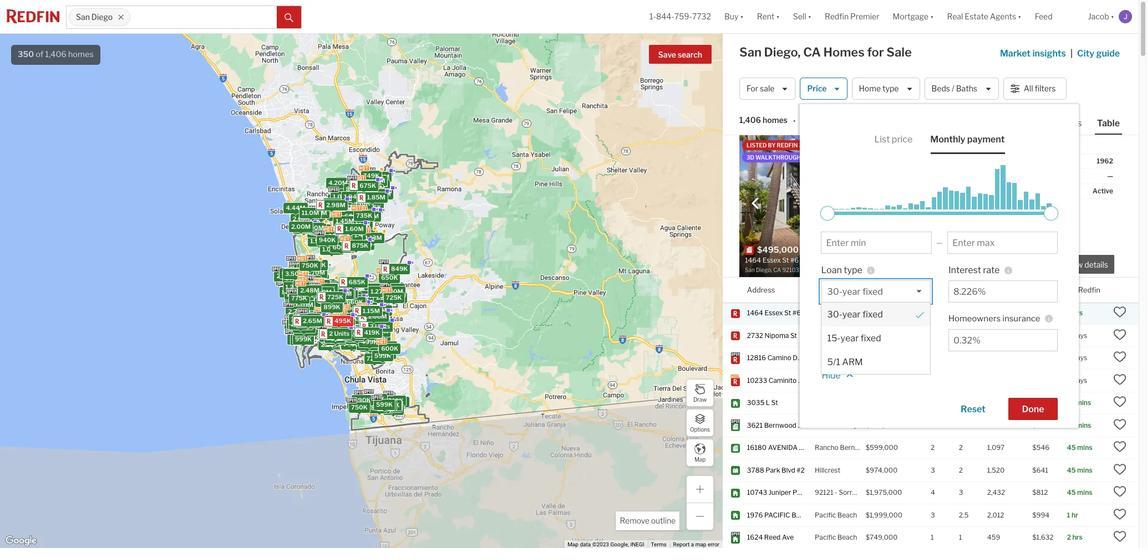 Task type: locate. For each thing, give the bounding box(es) containing it.
0 horizontal spatial 1.08m
[[309, 292, 328, 300]]

3035
[[747, 399, 764, 407]]

type right loan
[[844, 265, 862, 276]]

450k
[[326, 335, 343, 343]]

0 vertical spatial 899k
[[296, 223, 313, 230]]

930k
[[324, 335, 340, 343]]

0 vertical spatial 1.79m
[[356, 234, 374, 242]]

925k down 695k
[[365, 204, 381, 212]]

0 vertical spatial 620k
[[319, 284, 335, 292]]

baths right /
[[956, 84, 977, 93]]

favorite this home image
[[1113, 441, 1127, 454], [1113, 486, 1127, 499], [1113, 530, 1127, 544]]

1 vertical spatial price button
[[866, 278, 883, 303]]

1 vertical spatial 485k
[[353, 396, 370, 404]]

0 vertical spatial map
[[694, 456, 706, 463]]

30- up point loma
[[827, 310, 842, 320]]

pacific beach for $1,999,000
[[815, 511, 857, 520]]

Enter max text field
[[952, 238, 1053, 248]]

homes right of
[[68, 49, 94, 59]]

1 pacific from the top
[[815, 511, 836, 520]]

1 vertical spatial 995k
[[342, 341, 359, 348]]

0 horizontal spatial 395k
[[320, 283, 337, 291]]

620k up 350k
[[319, 284, 335, 292]]

year up loma
[[842, 310, 861, 320]]

estate
[[965, 12, 988, 21]]

1 4 from the top
[[931, 332, 935, 340]]

0 vertical spatial pacific
[[815, 511, 836, 520]]

1 hr
[[1067, 511, 1078, 520]]

30-year fixed up 15-year fixed
[[827, 310, 883, 320]]

dialog
[[800, 104, 1079, 428], [821, 302, 931, 375]]

year down down payment at the bottom of page
[[841, 333, 859, 344]]

1.35m
[[357, 209, 375, 217], [344, 319, 362, 327], [348, 321, 367, 329]]

749k
[[363, 172, 379, 180], [294, 294, 311, 302], [364, 315, 380, 323], [331, 330, 348, 338], [328, 331, 344, 338], [343, 341, 359, 348]]

year down loan type
[[842, 287, 861, 297]]

1 horizontal spatial homes
[[763, 116, 788, 125]]

address
[[747, 285, 775, 294]]

0 vertical spatial diego
[[91, 12, 113, 22]]

1 horizontal spatial 550k
[[390, 398, 407, 406]]

0 horizontal spatial 480k
[[323, 330, 340, 338]]

3.30m down 2.95m
[[311, 212, 331, 220]]

pacific beach down dr
[[815, 534, 857, 542]]

960k down "479k"
[[362, 343, 379, 351]]

1 days from the top
[[1073, 332, 1087, 340]]

0 horizontal spatial 675k
[[322, 331, 339, 338]]

st right nipoma
[[790, 332, 797, 340]]

real estate agents ▾ link
[[947, 0, 1022, 33]]

45 down 15
[[1067, 444, 1076, 452]]

beds for beds
[[931, 285, 948, 294]]

heading
[[745, 245, 835, 275]]

759-
[[674, 12, 692, 21]]

dialog inside dialog
[[821, 302, 931, 375]]

630k
[[361, 185, 378, 193]]

625k
[[341, 217, 358, 225]]

san up point
[[815, 309, 827, 317]]

4 for $2,649,000
[[931, 332, 935, 340]]

dialog for 1,406
[[800, 104, 1079, 428]]

loan
[[821, 265, 842, 276]]

$842 down "$/sq.ft." button
[[1032, 309, 1049, 317]]

1 vertical spatial —
[[936, 238, 943, 248]]

1 horizontal spatial 650k
[[381, 274, 398, 282]]

3 hours
[[989, 172, 1013, 180]]

400k up 660k
[[338, 289, 355, 297]]

mins right 15
[[1076, 421, 1091, 430]]

rate
[[983, 265, 1000, 276]]

1.20m
[[337, 213, 355, 221], [295, 225, 313, 232], [285, 283, 303, 291], [385, 288, 403, 296], [341, 293, 359, 301], [376, 294, 394, 302], [299, 320, 317, 328], [337, 331, 355, 339]]

0 vertical spatial 429k
[[346, 312, 363, 320]]

1.33m
[[324, 335, 342, 343]]

1.13m right the 685k on the bottom of page
[[367, 285, 384, 293]]

15-
[[827, 333, 841, 344]]

fixed inside "element"
[[862, 310, 883, 320]]

425k down 669k
[[358, 330, 375, 338]]

favorite this home image for $546
[[1113, 441, 1127, 454]]

▾ for sell ▾
[[808, 12, 811, 21]]

645k
[[317, 306, 334, 314]]

925k down 625k
[[339, 235, 355, 243]]

redfin inside redfin premier button
[[825, 12, 849, 21]]

499k
[[354, 315, 371, 323], [361, 339, 378, 346]]

3.35m up "589k"
[[307, 209, 327, 217]]

2 horizontal spatial san
[[815, 309, 827, 317]]

save search
[[658, 50, 702, 59]]

735k
[[356, 212, 372, 220], [372, 337, 388, 344]]

0 vertical spatial days
[[1073, 332, 1087, 340]]

4
[[931, 332, 935, 340], [931, 489, 935, 497]]

0 vertical spatial price button
[[800, 78, 847, 100]]

1,406 right of
[[45, 49, 66, 59]]

2 45 from the top
[[1067, 466, 1076, 475]]

845k down 765k
[[371, 404, 387, 412]]

redfin left "premier"
[[825, 12, 849, 21]]

done
[[1022, 404, 1044, 415]]

325k
[[312, 226, 328, 234]]

0 horizontal spatial 575k
[[321, 308, 337, 316]]

map inside button
[[694, 456, 706, 463]]

1 vertical spatial 45 mins
[[1067, 466, 1092, 475]]

map down the options
[[694, 456, 706, 463]]

45 mins up 'hr'
[[1067, 489, 1092, 497]]

550k right "770k"
[[390, 398, 407, 406]]

2732 nipoma st
[[747, 332, 797, 340]]

$842 up hours
[[995, 157, 1013, 165]]

0 horizontal spatial 845k
[[336, 291, 353, 299]]

1 45 mins from the top
[[1067, 444, 1092, 452]]

550k
[[363, 333, 380, 341], [390, 398, 407, 406]]

0 horizontal spatial 1.79m
[[321, 313, 339, 321]]

845k down the 685k on the bottom of page
[[336, 291, 353, 299]]

0 vertical spatial 675k
[[359, 182, 376, 190]]

30- down loan
[[827, 287, 842, 297]]

735k down 996k
[[356, 212, 372, 220]]

1.09m down 920k
[[322, 246, 341, 253]]

homes left •
[[763, 116, 788, 125]]

1 vertical spatial 845k
[[371, 404, 387, 412]]

675k
[[359, 182, 376, 190], [322, 331, 339, 338], [385, 406, 401, 414]]

4 right "$1,975,000"
[[931, 489, 935, 497]]

1.07m
[[367, 177, 385, 185]]

0 vertical spatial 1.08m
[[342, 232, 361, 240]]

1 hrs from the top
[[1073, 309, 1083, 317]]

395k up 350k
[[320, 283, 337, 291]]

map left data
[[568, 542, 578, 548]]

mins right $641
[[1077, 466, 1092, 475]]

5 ▾ from the left
[[1018, 12, 1022, 21]]

dialog containing 30-year fixed
[[821, 302, 931, 375]]

$842
[[995, 157, 1013, 165], [1032, 309, 1049, 317]]

map region
[[0, 0, 797, 549]]

2.25m
[[321, 341, 339, 349]]

2.30m
[[371, 190, 391, 198]]

0 vertical spatial san
[[76, 12, 90, 22]]

2732
[[747, 332, 763, 340]]

1 vertical spatial 1.09m
[[322, 246, 341, 253]]

2 pacific beach from the top
[[815, 534, 857, 542]]

869k down 330k
[[355, 327, 372, 335]]

mins for $641
[[1077, 466, 1092, 475]]

  text field
[[953, 287, 1053, 297], [826, 336, 890, 346], [953, 336, 1053, 346]]

mins for $812
[[1077, 489, 1092, 497]]

1 45 from the top
[[1067, 444, 1076, 452]]

1 pacific beach from the top
[[815, 511, 857, 520]]

0 vertical spatial 3.30m
[[311, 212, 331, 220]]

st for nipoma
[[790, 332, 797, 340]]

45 for $641
[[1067, 466, 1076, 475]]

beds left /
[[932, 84, 950, 93]]

4 ▾ from the left
[[930, 12, 934, 21]]

favorite this home image
[[939, 258, 952, 271], [1113, 306, 1127, 319], [1113, 328, 1127, 342], [1113, 351, 1127, 364], [1113, 373, 1127, 387], [1113, 396, 1127, 409], [1113, 418, 1127, 431], [1113, 463, 1127, 476], [1113, 508, 1127, 521]]

favorite this home image for $812
[[1113, 486, 1127, 499]]

1 vertical spatial 550k
[[390, 398, 407, 406]]

diego up loma
[[828, 309, 846, 317]]

monthly
[[930, 134, 965, 145]]

0 vertical spatial 425k
[[346, 301, 362, 308]]

480k
[[362, 312, 379, 320], [323, 330, 340, 338]]

mins up 'hr'
[[1077, 489, 1092, 497]]

2 30- from the top
[[827, 310, 842, 320]]

park right juniper
[[793, 489, 807, 497]]

1.40m
[[308, 276, 326, 283], [318, 319, 337, 327], [334, 320, 352, 328], [347, 335, 366, 343]]

0 horizontal spatial san diego
[[76, 12, 113, 22]]

st right l
[[771, 399, 778, 407]]

500k down 996k
[[350, 213, 368, 221]]

2 4 from the top
[[931, 489, 935, 497]]

1 vertical spatial 960k
[[362, 343, 379, 351]]

maximum price slider
[[1044, 206, 1059, 221]]

0 vertical spatial 1.15m
[[312, 282, 329, 290]]

for sale
[[747, 84, 775, 93]]

1 vertical spatial 575k
[[383, 401, 399, 409]]

for sale button
[[739, 78, 796, 100]]

5/1
[[827, 357, 840, 368]]

869k right 555k
[[353, 238, 370, 245]]

0 vertical spatial 940k
[[319, 237, 336, 244]]

620k
[[319, 284, 335, 292], [339, 309, 355, 317]]

3 favorite this home image from the top
[[1113, 530, 1127, 544]]

beds
[[932, 84, 950, 93], [931, 285, 948, 294]]

4 down beds button
[[931, 332, 935, 340]]

3.30m up 1.98m at the top left of the page
[[309, 229, 329, 237]]

2 vertical spatial 1.15m
[[335, 317, 352, 324]]

type for home type
[[883, 84, 899, 93]]

days down 3 hrs
[[1073, 332, 1087, 340]]

— down 1962
[[1107, 172, 1113, 180]]

1 vertical spatial 480k
[[323, 330, 340, 338]]

beds inside button
[[932, 84, 950, 93]]

3
[[799, 142, 803, 149], [989, 172, 993, 180], [1067, 309, 1071, 317], [297, 314, 301, 322], [959, 332, 963, 340], [324, 336, 328, 344], [931, 466, 935, 475], [959, 489, 963, 497], [931, 511, 935, 520]]

1.49m
[[354, 232, 372, 239]]

  text field for homeowners insurance
[[953, 336, 1053, 346]]

4 for $1,975,000
[[931, 489, 935, 497]]

photos button
[[1050, 118, 1095, 134]]

1 vertical spatial 30-year fixed
[[827, 310, 883, 320]]

1 vertical spatial 675k
[[322, 331, 339, 338]]

del
[[793, 354, 803, 362]]

home type
[[859, 84, 899, 93]]

mortgage ▾ button
[[893, 0, 934, 33]]

1.29m
[[325, 315, 343, 322]]

1 vertical spatial 4.00m
[[287, 326, 306, 334]]

1 vertical spatial 940k
[[388, 294, 404, 302]]

500k up 3.70m in the bottom of the page
[[306, 316, 323, 324]]

type right home
[[883, 84, 899, 93]]

395k left "770k"
[[349, 403, 366, 411]]

view details link
[[1059, 254, 1114, 274]]

940k down '325k'
[[319, 237, 336, 244]]

type inside button
[[883, 84, 899, 93]]

0 vertical spatial 588
[[908, 245, 925, 255]]

  text field up arm
[[826, 336, 890, 346]]

1.90m up 990k
[[299, 265, 318, 273]]

baths down interest
[[959, 285, 979, 294]]

500k
[[350, 213, 368, 221], [306, 316, 323, 324]]

0 vertical spatial 1.03m
[[338, 187, 356, 195]]

3 45 mins from the top
[[1067, 489, 1092, 497]]

1 horizontal spatial 490k
[[354, 397, 371, 404]]

425k
[[346, 301, 362, 308], [358, 330, 375, 338]]

0 vertical spatial beds
[[932, 84, 950, 93]]

$922
[[1032, 421, 1049, 430]]

1 vertical spatial baths
[[959, 285, 979, 294]]

favorite button checkbox
[[909, 138, 928, 157]]

rancho bernardo $599,000
[[815, 444, 898, 452]]

venusto
[[799, 444, 831, 452]]

6 ▾ from the left
[[1111, 12, 1114, 21]]

1 beach from the top
[[837, 511, 857, 520]]

1 vertical spatial 4
[[931, 489, 935, 497]]

1.09m
[[333, 193, 351, 201], [322, 246, 341, 253]]

45 up 1 hr
[[1067, 489, 1076, 497]]

0 vertical spatial 3.35m
[[307, 209, 327, 217]]

1 horizontal spatial 480k
[[362, 312, 379, 320]]

960k
[[296, 265, 313, 273], [362, 343, 379, 351]]

list box
[[821, 281, 931, 375], [895, 329, 931, 352]]

1,406
[[45, 49, 66, 59], [739, 116, 761, 125]]

365k
[[344, 331, 361, 339]]

475k
[[352, 295, 368, 303], [341, 315, 357, 323]]

0 vertical spatial 499k
[[354, 315, 371, 323]]

1.53m
[[309, 295, 327, 302]]

1 horizontal spatial 500k
[[350, 213, 368, 221]]

homeowners insurance
[[948, 314, 1040, 324]]

carmel
[[815, 421, 837, 430]]

price down 'ca'
[[807, 84, 827, 93]]

400k down 625k
[[334, 236, 351, 244]]

0 horizontal spatial 830k
[[287, 293, 304, 301]]

mins for $922
[[1076, 421, 1091, 430]]

1.09m up 2.98m
[[333, 193, 351, 201]]

▾ right "sell"
[[808, 12, 811, 21]]

remove san diego image
[[118, 14, 124, 21]]

45 mins for $641
[[1067, 466, 1092, 475]]

hrs down 'hr'
[[1072, 534, 1083, 542]]

beach down sorrento
[[837, 511, 857, 520]]

0 vertical spatial $842
[[995, 157, 1013, 165]]

1 horizontal spatial payment
[[967, 134, 1005, 145]]

10233 caminito surabaya link
[[747, 377, 827, 386]]

12816 camino del valle poway
[[747, 354, 836, 362]]

1 vertical spatial days
[[1073, 354, 1087, 362]]

0 horizontal spatial 2.60m
[[326, 335, 346, 343]]

1,097
[[987, 444, 1005, 452]]

5 days down 3 hrs
[[1067, 332, 1087, 340]]

3 45 from the top
[[1067, 489, 1076, 497]]

  text field for interest rate
[[953, 287, 1053, 297]]

0 horizontal spatial 1.15m
[[312, 282, 329, 290]]

1.25m
[[330, 336, 348, 344]]

— up beds button
[[936, 238, 943, 248]]

1.38m
[[362, 309, 380, 317]]

720k
[[366, 189, 383, 197]]

mins for $546
[[1077, 444, 1092, 452]]

fixed down 30-year fixed "element"
[[861, 333, 881, 344]]

  text field down rate
[[953, 287, 1053, 297]]

2 beach from the top
[[837, 534, 857, 542]]

0 vertical spatial hrs
[[1073, 309, 1083, 317]]

949k up 950k
[[333, 296, 350, 304]]

0 horizontal spatial price
[[807, 84, 827, 93]]

0 vertical spatial 4.00m
[[317, 318, 336, 325]]

1 ▾ from the left
[[740, 12, 744, 21]]

x-out this home image
[[961, 258, 974, 271]]

0 vertical spatial 995k
[[358, 311, 375, 319]]

baths inside button
[[956, 84, 977, 93]]

3 ▾ from the left
[[808, 12, 811, 21]]

▾ right "agents"
[[1018, 12, 1022, 21]]

575k right the 545k
[[383, 401, 399, 409]]

15 mins
[[1067, 421, 1091, 430]]

1,406 up listed
[[739, 116, 761, 125]]

2 pacific from the top
[[815, 534, 836, 542]]

san diego up point loma
[[815, 309, 846, 317]]

list price
[[874, 134, 913, 145]]

2 favorite this home image from the top
[[1113, 486, 1127, 499]]

san left diego,
[[739, 45, 762, 59]]

30-year fixed element
[[822, 303, 930, 327]]

avenida
[[768, 444, 798, 452]]

0 vertical spatial 395k
[[320, 283, 337, 291]]

1 vertical spatial 1,406
[[739, 116, 761, 125]]

2 vertical spatial 45 mins
[[1067, 489, 1092, 497]]

photos
[[1052, 118, 1082, 129]]

620k up 299k
[[339, 309, 355, 317]]

0 horizontal spatial payment
[[847, 314, 884, 324]]

600k
[[332, 243, 349, 251], [327, 329, 344, 337], [348, 333, 366, 341], [381, 345, 398, 353]]

▾ right "mortgage" on the top
[[930, 12, 934, 21]]

290k
[[353, 328, 370, 336]]

payment up 15-year fixed
[[847, 314, 884, 324]]

1 vertical spatial beds
[[931, 285, 948, 294]]

san diego left remove san diego image in the top of the page
[[76, 12, 113, 22]]

st left #6
[[784, 309, 791, 317]]

fixed up $2,649,000
[[862, 310, 883, 320]]

pacific for 1624 reed ave
[[815, 534, 836, 542]]

0 vertical spatial 735k
[[356, 212, 372, 220]]

960k up 3.45m in the left of the page
[[296, 265, 313, 273]]

2 ▾ from the left
[[776, 12, 780, 21]]

▾ for mortgage ▾
[[930, 12, 934, 21]]

1962
[[1097, 157, 1113, 165]]

mins down "15 mins"
[[1077, 444, 1092, 452]]

hide button
[[821, 363, 857, 385]]

0 vertical spatial 960k
[[296, 265, 313, 273]]

$994
[[1032, 511, 1050, 520]]

1 horizontal spatial 899k
[[323, 303, 340, 311]]

dialog containing list price
[[800, 104, 1079, 428]]

mins right 13
[[1076, 399, 1091, 407]]

3621 bernwood pl #108
[[747, 421, 822, 430]]

0 vertical spatial 1,406
[[45, 49, 66, 59]]

1 30-year fixed from the top
[[827, 287, 883, 297]]

1 horizontal spatial redfin
[[1078, 285, 1100, 294]]

3621
[[747, 421, 763, 430]]

30-year fixed down loan type
[[827, 287, 883, 297]]

940k right 349k
[[388, 294, 404, 302]]

price up '$495,000'
[[866, 285, 883, 294]]

1.98m
[[310, 238, 328, 245]]

2 30-year fixed from the top
[[827, 310, 883, 320]]

price button up '$495,000'
[[866, 278, 883, 303]]

1.60m down 2.98m
[[340, 212, 358, 220]]

1 vertical spatial 735k
[[372, 337, 388, 344]]

3.30m
[[311, 212, 331, 220], [309, 229, 329, 237]]

pacific beach down - at the right bottom of page
[[815, 511, 857, 520]]

1 favorite this home image from the top
[[1113, 441, 1127, 454]]

beach for $1,999,000
[[837, 511, 857, 520]]

1 horizontal spatial type
[[883, 84, 899, 93]]

0 vertical spatial homes
[[68, 49, 94, 59]]

0 vertical spatial 485k
[[325, 335, 342, 343]]

10743 juniper park
[[747, 489, 807, 497]]

1 vertical spatial map
[[568, 542, 578, 548]]

1.80m
[[297, 324, 316, 332], [296, 331, 314, 338], [346, 340, 365, 348]]

baths button
[[959, 278, 979, 303]]

925k up 669k
[[368, 309, 384, 316]]

▾ for buy ▾
[[740, 12, 744, 21]]

user photo image
[[1119, 10, 1132, 23]]

0 vertical spatial 849k
[[339, 239, 356, 246]]

0 vertical spatial 45 mins
[[1067, 444, 1092, 452]]

3.70m
[[296, 327, 315, 335]]

1 horizontal spatial 940k
[[388, 294, 404, 302]]

2 hrs from the top
[[1072, 534, 1083, 542]]

2.80m
[[291, 321, 310, 328]]

0 vertical spatial 5 days
[[1067, 332, 1087, 340]]

899k up 1.98m at the top left of the page
[[296, 223, 313, 230]]

2 45 mins from the top
[[1067, 466, 1092, 475]]

1 vertical spatial 30-
[[827, 310, 842, 320]]

▾ right rent
[[776, 12, 780, 21]]

beach left $749,000 on the bottom of page
[[837, 534, 857, 542]]

pacific beach for $749,000
[[815, 534, 857, 542]]

1624 reed ave link
[[747, 534, 805, 543]]

beach
[[792, 511, 815, 520]]

favorite button image
[[909, 138, 928, 157]]

▾ right buy at the top of page
[[740, 12, 744, 21]]

None search field
[[131, 6, 277, 28]]



Task type: vqa. For each thing, say whether or not it's contained in the screenshot.
middle Research
no



Task type: describe. For each thing, give the bounding box(es) containing it.
1.90m down 2.20m at the left of the page
[[288, 301, 306, 309]]

1 horizontal spatial san
[[739, 45, 762, 59]]

1 horizontal spatial 1.15m
[[335, 317, 352, 324]]

299k
[[333, 318, 350, 325]]

a
[[691, 542, 694, 548]]

0 horizontal spatial homes
[[68, 49, 94, 59]]

0 vertical spatial 939k
[[360, 312, 377, 320]]

$641
[[1032, 466, 1048, 475]]

/
[[952, 84, 954, 93]]

1 horizontal spatial 588
[[987, 309, 1000, 317]]

0 horizontal spatial san
[[76, 12, 90, 22]]

2 5 days from the top
[[1067, 354, 1087, 362]]

555k
[[334, 236, 350, 244]]

1 vertical spatial 1.79m
[[321, 313, 339, 321]]

2 days from the top
[[1073, 354, 1087, 362]]

0 vertical spatial —
[[1107, 172, 1113, 180]]

1 30- from the top
[[827, 287, 842, 297]]

hours
[[995, 172, 1013, 180]]

1 vertical spatial 899k
[[323, 303, 340, 311]]

dialog for interest rate
[[821, 302, 931, 375]]

0 vertical spatial 2.60m
[[370, 306, 390, 314]]

2 vertical spatial 1.08m
[[368, 313, 387, 321]]

hoa
[[940, 187, 954, 195]]

beach for $749,000
[[837, 534, 857, 542]]

1 vertical spatial price
[[866, 285, 883, 294]]

#2
[[797, 466, 805, 475]]

all
[[1024, 84, 1033, 93]]

0 horizontal spatial 650k
[[341, 336, 358, 344]]

1.60m up 1.88m
[[291, 316, 309, 324]]

filters
[[1035, 84, 1056, 93]]

1 horizontal spatial diego
[[828, 309, 846, 317]]

$974,000
[[866, 466, 898, 475]]

interest
[[948, 265, 981, 276]]

0 horizontal spatial 588
[[908, 245, 925, 255]]

997k
[[316, 285, 332, 292]]

home type button
[[852, 78, 920, 100]]

arm
[[842, 357, 863, 368]]

draw
[[693, 396, 707, 403]]

0 vertical spatial 650k
[[381, 274, 398, 282]]

1 vertical spatial 499k
[[361, 339, 378, 346]]

0 vertical spatial 475k
[[352, 295, 368, 303]]

5.65m
[[353, 315, 373, 322]]

pacific for 1976 pacific beach dr
[[815, 511, 836, 520]]

2,432
[[987, 489, 1005, 497]]

year inside "element"
[[842, 310, 861, 320]]

0 vertical spatial 2.50m
[[332, 290, 352, 298]]

2.95m
[[322, 202, 341, 210]]

photo of 1464 essex st #6, san diego, ca 92103 image
[[739, 135, 931, 277]]

$546
[[1032, 444, 1050, 452]]

list box containing 30-year fixed
[[821, 281, 931, 375]]

0 vertical spatial 11.0m
[[301, 209, 319, 217]]

point loma
[[815, 332, 850, 340]]

0 horizontal spatial 940k
[[319, 237, 336, 244]]

hrs for 2 hrs
[[1072, 534, 1083, 542]]

favorite this home image for $1,632
[[1113, 530, 1127, 544]]

Enter min text field
[[826, 238, 927, 248]]

1 vertical spatial 475k
[[341, 315, 357, 323]]

1 horizontal spatial san diego
[[815, 309, 846, 317]]

0 horizontal spatial 495k
[[297, 315, 314, 323]]

3788 park blvd #2
[[747, 466, 805, 475]]

submit search image
[[285, 13, 293, 22]]

45 mins for $812
[[1067, 489, 1092, 497]]

1.60m down 625k
[[345, 225, 363, 233]]

0 horizontal spatial 445k
[[326, 291, 343, 299]]

1 vertical spatial 2.50m
[[289, 320, 308, 328]]

beds for beds / baths
[[932, 84, 950, 93]]

1 vertical spatial 3 units
[[324, 336, 345, 344]]

295k
[[326, 337, 343, 344]]

1 5 days from the top
[[1067, 332, 1087, 340]]

92121 - sorrento $1,975,000
[[815, 489, 902, 497]]

1 vertical spatial park
[[793, 489, 807, 497]]

$495,000
[[866, 309, 898, 317]]

45 mins for $546
[[1067, 444, 1092, 452]]

1 vertical spatial 1.03m
[[353, 241, 372, 248]]

real
[[947, 12, 963, 21]]

rent ▾
[[757, 12, 780, 21]]

990k
[[302, 277, 319, 285]]

350 of 1,406 homes
[[18, 49, 94, 59]]

0 vertical spatial year
[[842, 287, 861, 297]]

45 for $546
[[1067, 444, 1076, 452]]

1 vertical spatial 500k
[[306, 316, 323, 324]]

844-
[[656, 12, 674, 21]]

1464 essex st #6
[[747, 309, 801, 317]]

6.00m
[[281, 269, 301, 277]]

0 vertical spatial 575k
[[321, 308, 337, 316]]

1.90m up "389k"
[[356, 304, 374, 312]]

▾ for rent ▾
[[776, 12, 780, 21]]

map for map
[[694, 456, 706, 463]]

1.60m up 810k at the bottom of the page
[[341, 309, 359, 317]]

2.48m
[[300, 287, 319, 295]]

810k
[[343, 318, 359, 326]]

payment for down payment
[[847, 314, 884, 324]]

redfin inside on redfin button
[[1078, 285, 1100, 294]]

done button
[[1008, 398, 1058, 420]]

0 vertical spatial 1.13m
[[365, 234, 382, 242]]

active
[[1093, 187, 1113, 195]]

hrs for 3 hrs
[[1073, 309, 1083, 317]]

45 for $812
[[1067, 489, 1076, 497]]

minimum price slider
[[821, 206, 835, 221]]

monthly payment element
[[930, 125, 1005, 154]]

775k
[[291, 295, 307, 303]]

0 vertical spatial fixed
[[862, 287, 883, 297]]

1 horizontal spatial price button
[[866, 278, 883, 303]]

2 vertical spatial year
[[841, 333, 859, 344]]

949k up 1.99m
[[342, 296, 359, 304]]

1.44m
[[326, 321, 344, 328]]

1 vertical spatial 1.13m
[[367, 285, 384, 293]]

buy
[[724, 12, 738, 21]]

scripps
[[815, 377, 838, 385]]

details
[[1084, 260, 1108, 270]]

0 vertical spatial 5.50m
[[330, 196, 349, 204]]

market
[[1000, 48, 1031, 59]]

0 horizontal spatial 550k
[[363, 333, 380, 341]]

350k
[[317, 295, 334, 303]]

1 horizontal spatial 830k
[[332, 292, 349, 300]]

previous button image
[[750, 198, 761, 209]]

sale
[[760, 84, 775, 93]]

-
[[835, 489, 837, 497]]

3.40m
[[296, 329, 316, 336]]

30- inside "element"
[[827, 310, 842, 320]]

1 horizontal spatial 1.08m
[[342, 232, 361, 240]]

hrs
[[804, 142, 816, 149]]

hide
[[822, 371, 841, 381]]

3 inside listed by redfin 3 hrs ago 3d walkthrough
[[799, 142, 803, 149]]

0 horizontal spatial 490k
[[327, 334, 344, 342]]

homes inside '1,406 homes •'
[[763, 116, 788, 125]]

1 vertical spatial 939k
[[359, 341, 375, 349]]

ave
[[782, 534, 794, 542]]

0 horizontal spatial park
[[766, 466, 780, 475]]

3035 l st link
[[747, 399, 805, 408]]

590k
[[364, 186, 381, 194]]

0 horizontal spatial 1,406
[[45, 49, 66, 59]]

#38
[[832, 444, 845, 452]]

monthly payment
[[930, 134, 1005, 145]]

2 vertical spatial fixed
[[861, 333, 881, 344]]

0 vertical spatial 3 units
[[297, 314, 318, 322]]

0 horizontal spatial 5.50m
[[290, 262, 310, 270]]

1 vertical spatial 1.05m
[[329, 314, 347, 322]]

0 vertical spatial 1.09m
[[333, 193, 351, 201]]

979k
[[361, 184, 378, 192]]

inegi
[[630, 542, 644, 548]]

map for map data ©2023 google, inegi
[[568, 542, 578, 548]]

0 horizontal spatial 960k
[[296, 265, 313, 273]]

0 vertical spatial 845k
[[336, 291, 353, 299]]

0 horizontal spatial diego
[[91, 12, 113, 22]]

next button image
[[909, 198, 920, 209]]

1 horizontal spatial 675k
[[359, 182, 376, 190]]

list price element
[[874, 125, 913, 154]]

6 days
[[1067, 377, 1087, 385]]

1.88m
[[295, 324, 313, 331]]

1 horizontal spatial 395k
[[349, 403, 366, 411]]

1 vertical spatial 11.0m
[[290, 277, 307, 285]]

l
[[766, 399, 770, 407]]

surabaya
[[798, 377, 827, 385]]

payment for monthly payment
[[967, 134, 1005, 145]]

1 vertical spatial 400k
[[338, 289, 355, 297]]

7732
[[692, 12, 711, 21]]

1 vertical spatial 3.30m
[[309, 229, 329, 237]]

1 horizontal spatial 445k
[[347, 299, 364, 306]]

1 horizontal spatial 960k
[[362, 343, 379, 351]]

615k
[[325, 330, 341, 338]]

poway
[[815, 354, 836, 362]]

loan type
[[821, 265, 862, 276]]

buy ▾
[[724, 12, 744, 21]]

0 vertical spatial 1.05m
[[338, 297, 356, 305]]

$1,632
[[1032, 534, 1054, 542]]

2 vertical spatial 1.03m
[[309, 281, 327, 289]]

st for essex
[[784, 309, 791, 317]]

1 vertical spatial 850k
[[351, 315, 368, 323]]

949k up 312k
[[341, 329, 358, 337]]

st for l
[[771, 399, 778, 407]]

mortgage
[[893, 12, 929, 21]]

0 horizontal spatial 899k
[[296, 223, 313, 230]]

1 vertical spatial 429k
[[358, 329, 375, 337]]

525k
[[336, 315, 352, 323]]

outline
[[651, 516, 676, 526]]

view details button
[[1059, 255, 1114, 274]]

5.09m
[[280, 270, 300, 277]]

469k
[[317, 308, 334, 316]]

0 vertical spatial san diego
[[76, 12, 113, 22]]

google image
[[3, 534, 39, 549]]

data
[[580, 542, 591, 548]]

1 horizontal spatial 4.00m
[[317, 318, 336, 325]]

premier
[[850, 12, 879, 21]]

330k
[[356, 318, 372, 326]]

1 vertical spatial 1.08m
[[309, 292, 328, 300]]

2.20m
[[287, 291, 306, 299]]

30-year fixed inside "element"
[[827, 310, 883, 320]]

3 days from the top
[[1073, 377, 1087, 385]]

1 horizontal spatial 845k
[[371, 404, 387, 412]]

1,520
[[987, 466, 1005, 475]]

0 vertical spatial 700k
[[371, 181, 388, 189]]

3.45m
[[288, 274, 307, 282]]

740k
[[323, 318, 339, 326]]

2 horizontal spatial 675k
[[385, 406, 401, 414]]

10233 caminito surabaya
[[747, 377, 827, 385]]

all filters
[[1024, 84, 1056, 93]]

by
[[768, 142, 776, 149]]

0 horizontal spatial $842
[[995, 157, 1013, 165]]

1 vertical spatial 3.35m
[[293, 336, 312, 344]]

4.44m
[[286, 204, 305, 212]]

bernwood
[[764, 421, 796, 430]]

925k down 419k
[[362, 337, 379, 344]]

view details
[[1065, 260, 1108, 270]]

1,406 inside '1,406 homes •'
[[739, 116, 761, 125]]

910k
[[349, 400, 365, 407]]

redfin premier
[[825, 12, 879, 21]]

1 horizontal spatial 495k
[[334, 317, 351, 325]]

1 vertical spatial 869k
[[355, 327, 372, 335]]

rent ▾ button
[[750, 0, 786, 33]]

589k
[[296, 217, 313, 225]]

|
[[1070, 48, 1073, 59]]

▾ for jacob ▾
[[1111, 12, 1114, 21]]

type for loan type
[[844, 265, 862, 276]]

address button
[[747, 278, 775, 303]]



